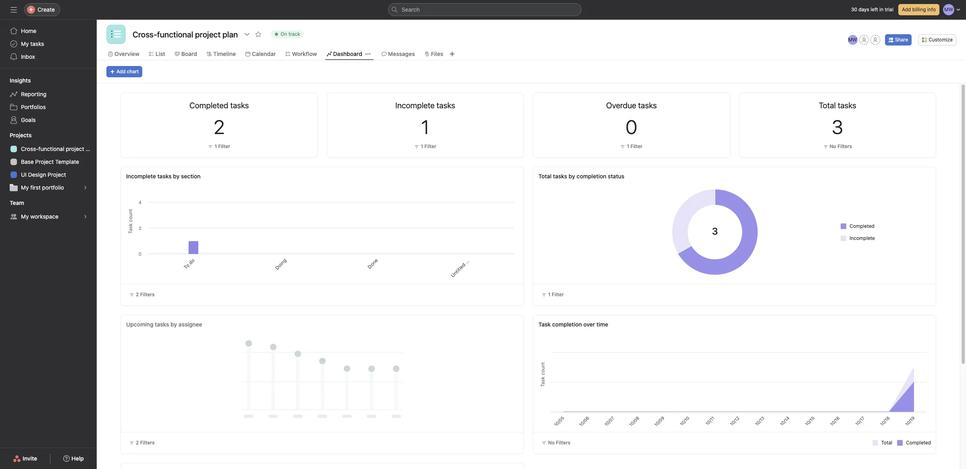 Task type: vqa. For each thing, say whether or not it's contained in the screenshot.
My Tasks link
yes



Task type: describe. For each thing, give the bounding box(es) containing it.
done
[[367, 258, 379, 270]]

1 filter button for 0
[[619, 143, 645, 151]]

overview
[[115, 50, 139, 57]]

workflow
[[292, 50, 317, 57]]

in
[[880, 6, 884, 13]]

on
[[281, 31, 287, 37]]

chart
[[127, 69, 139, 75]]

timeline
[[213, 50, 236, 57]]

my for my workspace
[[21, 213, 29, 220]]

files
[[431, 50, 444, 57]]

home
[[21, 27, 36, 34]]

show options image
[[244, 31, 251, 38]]

no for right no filters button
[[830, 144, 837, 150]]

filters for upcoming tasks by assignee
[[140, 440, 155, 446]]

task completion over time
[[539, 321, 609, 328]]

30
[[852, 6, 858, 13]]

share button
[[885, 34, 912, 46]]

total for total tasks by completion status
[[539, 173, 552, 180]]

doing
[[274, 258, 288, 271]]

add for add billing info
[[903, 6, 912, 13]]

home link
[[5, 25, 92, 38]]

task
[[539, 321, 551, 328]]

filter up "completion"
[[552, 292, 564, 298]]

insights
[[10, 77, 31, 84]]

2 for incomplete tasks by section
[[136, 292, 139, 298]]

inbox link
[[5, 50, 92, 63]]

1 horizontal spatial no filters button
[[822, 143, 855, 151]]

create button
[[24, 3, 60, 16]]

0 horizontal spatial no filters button
[[538, 438, 574, 449]]

ui design project
[[21, 171, 66, 178]]

filters for total tasks
[[838, 144, 853, 150]]

overdue tasks
[[606, 101, 657, 110]]

invite button
[[8, 452, 42, 467]]

incomplete tasks by section
[[126, 173, 201, 180]]

my first portfolio
[[21, 184, 64, 191]]

messages
[[388, 50, 415, 57]]

design
[[28, 171, 46, 178]]

trial
[[885, 6, 894, 13]]

do
[[188, 258, 196, 266]]

see details, my first portfolio image
[[83, 186, 88, 190]]

search
[[402, 6, 420, 13]]

completion status
[[577, 173, 625, 180]]

1 filter button for 2
[[206, 143, 232, 151]]

invite
[[23, 456, 37, 463]]

0 vertical spatial 2
[[214, 116, 225, 138]]

0 button
[[626, 116, 638, 138]]

projects element
[[0, 128, 97, 196]]

total tasks by completion status
[[539, 173, 625, 180]]

base
[[21, 158, 34, 165]]

portfolio
[[42, 184, 64, 191]]

base project template
[[21, 158, 79, 165]]

no for left no filters button
[[548, 440, 555, 446]]

add for add chart
[[117, 69, 126, 75]]

goals link
[[5, 114, 92, 127]]

add chart
[[117, 69, 139, 75]]

days
[[859, 6, 870, 13]]

project inside "link"
[[35, 158, 54, 165]]

project
[[66, 146, 84, 152]]

upcoming
[[126, 321, 154, 328]]

mw
[[849, 37, 858, 43]]

customize
[[929, 37, 953, 43]]

goals
[[21, 117, 36, 123]]

1 down the incomplete tasks
[[421, 116, 430, 138]]

30 days left in trial
[[852, 6, 894, 13]]

my workspace link
[[5, 211, 92, 223]]

board link
[[175, 50, 197, 58]]

functional
[[38, 146, 64, 152]]

help button
[[58, 452, 89, 467]]

see details, my workspace image
[[83, 215, 88, 219]]

1 for 0
[[627, 144, 630, 150]]

reporting
[[21, 91, 46, 98]]

my first portfolio link
[[5, 181, 92, 194]]

inbox
[[21, 53, 35, 60]]

help
[[71, 456, 84, 463]]

search button
[[388, 3, 582, 16]]

portfolios
[[21, 104, 46, 110]]

incomplete tasks
[[396, 101, 455, 110]]

template
[[55, 158, 79, 165]]

my for my tasks
[[21, 40, 29, 47]]

1 up task
[[548, 292, 551, 298]]

workflow link
[[286, 50, 317, 58]]

filters for incomplete tasks by section
[[140, 292, 155, 298]]

ui
[[21, 171, 27, 178]]

tab actions image
[[366, 52, 371, 56]]

completion
[[552, 321, 582, 328]]

2 filters for upcoming
[[136, 440, 155, 446]]

2 button
[[214, 116, 225, 138]]

0 vertical spatial completed
[[850, 223, 875, 229]]

board
[[181, 50, 197, 57]]

list image
[[111, 29, 121, 39]]

insights element
[[0, 73, 97, 128]]



Task type: locate. For each thing, give the bounding box(es) containing it.
add to starred image
[[255, 31, 262, 38]]

1 horizontal spatial completed
[[907, 440, 932, 446]]

1 vertical spatial incomplete
[[850, 235, 875, 241]]

0 vertical spatial add
[[903, 6, 912, 13]]

2 vertical spatial my
[[21, 213, 29, 220]]

add chart button
[[106, 66, 142, 77]]

track
[[289, 31, 300, 37]]

1 vertical spatial no
[[548, 440, 555, 446]]

1 vertical spatial my
[[21, 184, 29, 191]]

list
[[156, 50, 165, 57]]

tasks for incomplete
[[157, 173, 172, 180]]

untitled
[[450, 262, 467, 279]]

1 filter button down 2 button
[[206, 143, 232, 151]]

0 horizontal spatial no
[[548, 440, 555, 446]]

1 filter button down "1" 'button'
[[413, 143, 439, 151]]

cross-functional project plan
[[21, 146, 97, 152]]

1 down "1" 'button'
[[421, 144, 423, 150]]

tasks left by
[[553, 173, 567, 180]]

None text field
[[131, 27, 240, 42]]

billing
[[913, 6, 927, 13]]

0 vertical spatial no filters
[[830, 144, 853, 150]]

tasks inside global element
[[30, 40, 44, 47]]

1 filter down 0
[[627, 144, 643, 150]]

my inside projects element
[[21, 184, 29, 191]]

0 vertical spatial 2 filters button
[[126, 290, 158, 301]]

no filters
[[830, 144, 853, 150], [548, 440, 571, 446]]

1 filter button for 1
[[413, 143, 439, 151]]

tasks
[[30, 40, 44, 47], [157, 173, 172, 180], [553, 173, 567, 180], [155, 321, 169, 328]]

1 button
[[421, 116, 430, 138]]

info
[[928, 6, 936, 13]]

1 for 2
[[215, 144, 217, 150]]

1 2 filters button from the top
[[126, 290, 158, 301]]

3 button
[[832, 116, 844, 138]]

on track
[[281, 31, 300, 37]]

tasks left by section
[[157, 173, 172, 180]]

1 horizontal spatial no filters
[[830, 144, 853, 150]]

by assignee
[[171, 321, 202, 328]]

1 vertical spatial project
[[48, 171, 66, 178]]

1 vertical spatial 2
[[136, 292, 139, 298]]

2 for upcoming tasks by assignee
[[136, 440, 139, 446]]

1 filter
[[215, 144, 230, 150], [421, 144, 437, 150], [627, 144, 643, 150], [548, 292, 564, 298]]

list link
[[149, 50, 165, 58]]

share
[[896, 37, 909, 43]]

2 2 filters from the top
[[136, 440, 155, 446]]

tasks down home
[[30, 40, 44, 47]]

0 vertical spatial no filters button
[[822, 143, 855, 151]]

2 filters for incomplete
[[136, 292, 155, 298]]

global element
[[0, 20, 97, 68]]

add billing info
[[903, 6, 936, 13]]

my down team
[[21, 213, 29, 220]]

dashboard link
[[327, 50, 362, 58]]

filter down "1" 'button'
[[425, 144, 437, 150]]

add billing info button
[[899, 4, 940, 15]]

incomplete
[[126, 173, 156, 180], [850, 235, 875, 241]]

0 vertical spatial 2 filters
[[136, 292, 155, 298]]

incomplete for incomplete
[[850, 235, 875, 241]]

tasks right upcoming on the left of page
[[155, 321, 169, 328]]

1 vertical spatial 2 filters
[[136, 440, 155, 446]]

portfolios link
[[5, 101, 92, 114]]

no
[[830, 144, 837, 150], [548, 440, 555, 446]]

2 filters button for upcoming
[[126, 438, 158, 449]]

add left chart
[[117, 69, 126, 75]]

my workspace
[[21, 213, 58, 220]]

2 filters button
[[126, 290, 158, 301], [126, 438, 158, 449]]

1 filter button down 0
[[619, 143, 645, 151]]

total tasks
[[819, 101, 857, 110]]

1 down 0
[[627, 144, 630, 150]]

ui design project link
[[5, 169, 92, 181]]

cross-
[[21, 146, 38, 152]]

total
[[539, 173, 552, 180], [882, 440, 893, 446]]

filter down 2 button
[[218, 144, 230, 150]]

project
[[35, 158, 54, 165], [48, 171, 66, 178]]

customize button
[[919, 34, 957, 46]]

first
[[30, 184, 41, 191]]

messages link
[[382, 50, 415, 58]]

reporting link
[[5, 88, 92, 101]]

calendar link
[[246, 50, 276, 58]]

filter for 2
[[218, 144, 230, 150]]

0 vertical spatial project
[[35, 158, 54, 165]]

by section
[[173, 173, 201, 180]]

tasks for total
[[553, 173, 567, 180]]

plan
[[86, 146, 97, 152]]

1 horizontal spatial add
[[903, 6, 912, 13]]

1 filter down "1" 'button'
[[421, 144, 437, 150]]

search list box
[[388, 3, 582, 16]]

teams element
[[0, 196, 97, 225]]

dashboard
[[333, 50, 362, 57]]

1 filter up "completion"
[[548, 292, 564, 298]]

my tasks link
[[5, 38, 92, 50]]

left
[[871, 6, 879, 13]]

1 horizontal spatial no
[[830, 144, 837, 150]]

to
[[183, 263, 191, 271]]

overview link
[[108, 50, 139, 58]]

1 filter down 2 button
[[215, 144, 230, 150]]

1 filter for 0
[[627, 144, 643, 150]]

2 2 filters button from the top
[[126, 438, 158, 449]]

0 horizontal spatial completed
[[850, 223, 875, 229]]

hide sidebar image
[[10, 6, 17, 13]]

to do
[[183, 258, 196, 271]]

project up the portfolio
[[48, 171, 66, 178]]

my left first on the left
[[21, 184, 29, 191]]

1 2 filters from the top
[[136, 292, 155, 298]]

2 filters
[[136, 292, 155, 298], [136, 440, 155, 446]]

3 my from the top
[[21, 213, 29, 220]]

by
[[569, 173, 575, 180]]

my tasks
[[21, 40, 44, 47]]

1 vertical spatial add
[[117, 69, 126, 75]]

1 vertical spatial no filters
[[548, 440, 571, 446]]

my
[[21, 40, 29, 47], [21, 184, 29, 191], [21, 213, 29, 220]]

projects
[[10, 132, 32, 139]]

timeline link
[[207, 50, 236, 58]]

0 vertical spatial incomplete
[[126, 173, 156, 180]]

filter
[[218, 144, 230, 150], [425, 144, 437, 150], [631, 144, 643, 150], [552, 292, 564, 298]]

tasks for my
[[30, 40, 44, 47]]

my inside teams element
[[21, 213, 29, 220]]

1 horizontal spatial incomplete
[[850, 235, 875, 241]]

1 filter for 2
[[215, 144, 230, 150]]

0 vertical spatial no
[[830, 144, 837, 150]]

add
[[903, 6, 912, 13], [117, 69, 126, 75]]

1 horizontal spatial total
[[882, 440, 893, 446]]

2 filters button for incomplete
[[126, 290, 158, 301]]

1 filter button up task
[[538, 290, 568, 301]]

team button
[[0, 199, 24, 207]]

completed tasks
[[190, 101, 249, 110]]

no filters button
[[822, 143, 855, 151], [538, 438, 574, 449]]

2 vertical spatial 2
[[136, 440, 139, 446]]

total for total
[[882, 440, 893, 446]]

1 vertical spatial no filters button
[[538, 438, 574, 449]]

3
[[832, 116, 844, 138]]

1 my from the top
[[21, 40, 29, 47]]

tasks for upcoming
[[155, 321, 169, 328]]

0 horizontal spatial incomplete
[[126, 173, 156, 180]]

add left billing
[[903, 6, 912, 13]]

0 horizontal spatial total
[[539, 173, 552, 180]]

calendar
[[252, 50, 276, 57]]

upcoming tasks by assignee
[[126, 321, 202, 328]]

2 my from the top
[[21, 184, 29, 191]]

0 vertical spatial my
[[21, 40, 29, 47]]

on track button
[[267, 29, 307, 40]]

0
[[626, 116, 638, 138]]

1 filter for 1
[[421, 144, 437, 150]]

filter for 0
[[631, 144, 643, 150]]

team
[[10, 200, 24, 206]]

mw button
[[848, 35, 858, 45]]

filter for 1
[[425, 144, 437, 150]]

2
[[214, 116, 225, 138], [136, 292, 139, 298], [136, 440, 139, 446]]

0 horizontal spatial no filters
[[548, 440, 571, 446]]

0 horizontal spatial add
[[117, 69, 126, 75]]

section
[[464, 249, 480, 265]]

untitled section
[[450, 249, 480, 279]]

files link
[[425, 50, 444, 58]]

filter down 0
[[631, 144, 643, 150]]

1 vertical spatial completed
[[907, 440, 932, 446]]

add tab image
[[449, 51, 456, 57]]

my inside global element
[[21, 40, 29, 47]]

project up ui design project
[[35, 158, 54, 165]]

1 filter button
[[206, 143, 232, 151], [413, 143, 439, 151], [619, 143, 645, 151], [538, 290, 568, 301]]

over time
[[584, 321, 609, 328]]

my for my first portfolio
[[21, 184, 29, 191]]

incomplete for incomplete tasks by section
[[126, 173, 156, 180]]

1 vertical spatial total
[[882, 440, 893, 446]]

1 down 2 button
[[215, 144, 217, 150]]

1 for 1
[[421, 144, 423, 150]]

0 vertical spatial total
[[539, 173, 552, 180]]

create
[[38, 6, 55, 13]]

insights button
[[0, 77, 31, 85]]

1 vertical spatial 2 filters button
[[126, 438, 158, 449]]

1
[[421, 116, 430, 138], [215, 144, 217, 150], [421, 144, 423, 150], [627, 144, 630, 150], [548, 292, 551, 298]]

my up inbox
[[21, 40, 29, 47]]



